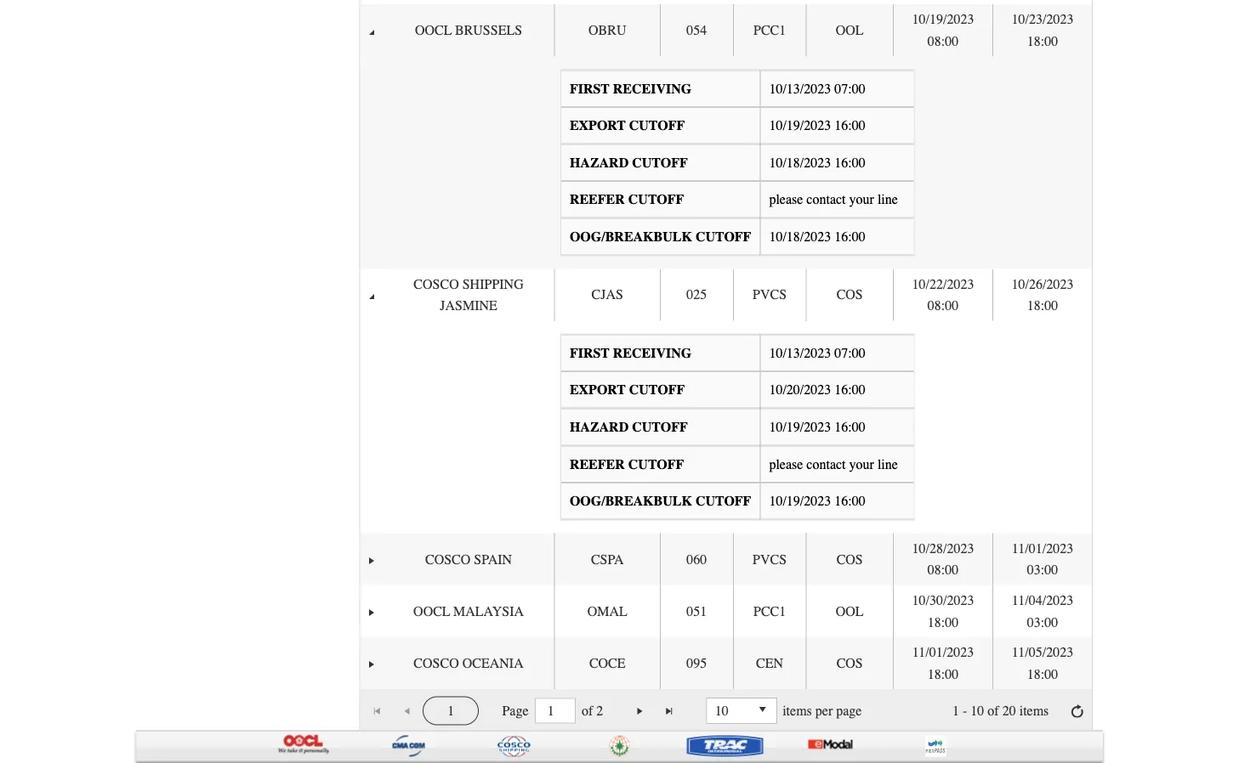 Task type: vqa. For each thing, say whether or not it's contained in the screenshot.


Task type: locate. For each thing, give the bounding box(es) containing it.
2 ool cell from the top
[[806, 586, 893, 638]]

pvcs cell for 060
[[733, 534, 806, 586]]

1 field
[[535, 699, 576, 725]]

1 horizontal spatial 1
[[953, 704, 959, 720]]

1 1 from the left
[[448, 704, 454, 720]]

reefer
[[570, 192, 625, 208], [570, 457, 625, 473]]

0 vertical spatial hazard
[[570, 155, 629, 171]]

1 reefer cutoff from the top
[[570, 192, 684, 208]]

pcc1 right 054
[[754, 23, 786, 39]]

2 07:00 from the top
[[835, 346, 866, 361]]

tree grid
[[360, 0, 1092, 690]]

pvcs
[[753, 288, 787, 303], [753, 552, 787, 568]]

0 vertical spatial cosco
[[414, 277, 459, 292]]

0 vertical spatial please contact your line
[[769, 192, 898, 208]]

pcc1 cell for 054
[[733, 5, 806, 57]]

08:00 inside 10/19/2023 08:00
[[928, 34, 959, 50]]

1 10/18/2023 from the top
[[769, 155, 831, 171]]

1 vertical spatial contact
[[807, 457, 846, 473]]

1 vertical spatial 10/18/2023
[[769, 229, 831, 245]]

cos cell for 11/01/2023
[[806, 638, 893, 690]]

2 receiving from the top
[[613, 346, 692, 361]]

cspa cell
[[554, 534, 660, 586]]

oog/breakbulk cutoff up 025 cell
[[570, 229, 751, 245]]

1 horizontal spatial of
[[988, 704, 999, 720]]

08:00 for 10/28/2023 08:00
[[928, 563, 959, 579]]

2 hazard from the top
[[570, 420, 629, 436]]

obru cell
[[554, 5, 660, 57]]

-
[[963, 704, 967, 720]]

0 vertical spatial ool
[[836, 23, 864, 39]]

first receiving
[[570, 81, 692, 97], [570, 346, 692, 361]]

hazard cutoff for 10/18/2023 16:00
[[570, 155, 688, 171]]

pvcs right 060 at the right of page
[[753, 552, 787, 568]]

0 vertical spatial 07:00
[[835, 81, 866, 97]]

1 pvcs cell from the top
[[733, 269, 806, 322]]

1 ool cell from the top
[[806, 5, 893, 57]]

2 cos from the top
[[837, 552, 863, 568]]

first receiving down cjas
[[570, 346, 692, 361]]

oocl left malaysia
[[413, 604, 450, 620]]

hazard cutoff for 10/19/2023 16:00
[[570, 420, 688, 436]]

1 export from the top
[[570, 118, 626, 134]]

export cutoff for 10/19/2023 16:00
[[570, 118, 685, 134]]

0 vertical spatial oog/breakbulk
[[570, 229, 692, 245]]

0 vertical spatial cos
[[837, 288, 863, 303]]

receiving for 10/20/2023 16:00
[[613, 346, 692, 361]]

1 first from the top
[[570, 81, 610, 97]]

2 pvcs from the top
[[753, 552, 787, 568]]

095 cell
[[660, 638, 733, 690]]

18:00 down 10/30/2023
[[928, 615, 959, 631]]

oocl inside oocl brussels cell
[[415, 23, 452, 39]]

0 vertical spatial oocl
[[415, 23, 452, 39]]

pvcs right 025
[[753, 288, 787, 303]]

1 08:00 from the top
[[928, 34, 959, 50]]

of left '2'
[[582, 704, 593, 720]]

oocl left the brussels
[[415, 23, 452, 39]]

1 vertical spatial cosco
[[425, 552, 471, 568]]

pvcs cell
[[733, 269, 806, 322], [733, 534, 806, 586]]

1 please contact your line from the top
[[769, 192, 898, 208]]

10/13/2023 07:00 for 10/19/2023
[[769, 81, 866, 97]]

0 vertical spatial export cutoff
[[570, 118, 685, 134]]

row containing cosco shipping jasmine
[[360, 269, 1092, 322]]

cosco up jasmine on the left
[[414, 277, 459, 292]]

0 vertical spatial 10/19/2023 16:00
[[769, 118, 866, 134]]

2 vertical spatial 08:00
[[928, 563, 959, 579]]

1 vertical spatial first
[[570, 346, 610, 361]]

2 03:00 from the top
[[1027, 615, 1058, 631]]

18:00 down 11/05/2023
[[1027, 667, 1058, 683]]

oocl brussels
[[415, 23, 522, 39]]

2 please from the top
[[769, 457, 803, 473]]

4 row from the top
[[360, 586, 1092, 638]]

0 vertical spatial cos cell
[[806, 269, 893, 322]]

10/28/2023 08:00
[[912, 541, 974, 579]]

0 horizontal spatial items
[[783, 704, 812, 720]]

cosco for cosco shipping jasmine
[[414, 277, 459, 292]]

1 pcc1 cell from the top
[[733, 5, 806, 57]]

2 please contact your line from the top
[[769, 457, 898, 473]]

2 pvcs cell from the top
[[733, 534, 806, 586]]

3 16:00 from the top
[[835, 229, 866, 245]]

03:00 inside 11/04/2023 03:00
[[1027, 615, 1058, 631]]

cosco shipping jasmine
[[414, 277, 524, 314]]

of left the 20
[[988, 704, 999, 720]]

10/23/2023
[[1012, 12, 1074, 28]]

10
[[715, 704, 729, 720], [971, 704, 984, 720]]

1
[[448, 704, 454, 720], [953, 704, 959, 720]]

omal
[[587, 604, 628, 620]]

cosco
[[414, 277, 459, 292], [425, 552, 471, 568], [414, 656, 459, 672]]

11/01/2023 18:00 cell
[[893, 638, 993, 690]]

0 vertical spatial first
[[570, 81, 610, 97]]

cosco left "spain"
[[425, 552, 471, 568]]

1 10/18/2023 16:00 from the top
[[769, 155, 866, 171]]

cosco oceania cell
[[383, 638, 554, 690]]

1 vertical spatial pvcs
[[753, 552, 787, 568]]

row containing 11/01/2023 18:00
[[360, 638, 1092, 690]]

items
[[783, 704, 812, 720], [1020, 704, 1049, 720]]

2 08:00 from the top
[[928, 298, 959, 314]]

pcc1 up cen
[[754, 604, 786, 620]]

pvcs cell for 025
[[733, 269, 806, 322]]

0 horizontal spatial 1
[[448, 704, 454, 720]]

reefer for 10/19/2023 16:00
[[570, 457, 625, 473]]

receiving down 025 cell
[[613, 346, 692, 361]]

oog/breakbulk cutoff
[[570, 229, 751, 245], [570, 494, 751, 510]]

18:00 down 10/23/2023
[[1027, 34, 1058, 50]]

tree grid containing 10/19/2023 08:00
[[360, 0, 1092, 690]]

08:00
[[928, 34, 959, 50], [928, 298, 959, 314], [928, 563, 959, 579]]

1 left the -
[[953, 704, 959, 720]]

contact
[[807, 192, 846, 208], [807, 457, 846, 473]]

pvcs cell right 060 at the right of page
[[733, 534, 806, 586]]

go to the next page image
[[633, 705, 647, 719]]

07:00 for 10/20/2023 16:00
[[835, 346, 866, 361]]

0 horizontal spatial 11/01/2023
[[913, 645, 974, 661]]

10/30/2023 18:00
[[912, 593, 974, 631]]

1 vertical spatial oog/breakbulk
[[570, 494, 692, 510]]

1 line from the top
[[878, 192, 898, 208]]

cos cell for 10/28/2023
[[806, 534, 893, 586]]

07:00
[[835, 81, 866, 97], [835, 346, 866, 361]]

18:00 inside 10/26/2023 18:00
[[1027, 298, 1058, 314]]

0 vertical spatial hazard cutoff
[[570, 155, 688, 171]]

1 vertical spatial ool cell
[[806, 586, 893, 638]]

1 03:00 from the top
[[1027, 563, 1058, 579]]

10/19/2023 16:00 for hazard cutoff
[[769, 420, 866, 436]]

cos for 11/01/2023
[[837, 656, 863, 672]]

10/19/2023 16:00
[[769, 118, 866, 134], [769, 420, 866, 436], [769, 494, 866, 510]]

1 horizontal spatial 10
[[971, 704, 984, 720]]

oog/breakbulk cutoff for 10/18/2023 16:00
[[570, 229, 751, 245]]

3 cos from the top
[[837, 656, 863, 672]]

1 pvcs from the top
[[753, 288, 787, 303]]

0 vertical spatial oog/breakbulk cutoff
[[570, 229, 751, 245]]

oog/breakbulk for 10/19/2023 16:00
[[570, 494, 692, 510]]

first
[[570, 81, 610, 97], [570, 346, 610, 361]]

0 horizontal spatial 10
[[715, 704, 729, 720]]

18:00 inside 11/05/2023 18:00
[[1027, 667, 1058, 683]]

0 vertical spatial 08:00
[[928, 34, 959, 50]]

receiving
[[613, 81, 692, 97], [613, 346, 692, 361]]

060
[[687, 552, 707, 568]]

0 vertical spatial first receiving
[[570, 81, 692, 97]]

16:00
[[835, 118, 866, 134], [835, 155, 866, 171], [835, 229, 866, 245], [835, 383, 866, 399], [835, 420, 866, 436], [835, 494, 866, 510]]

please contact your line
[[769, 192, 898, 208], [769, 457, 898, 473]]

051
[[687, 604, 707, 620]]

2 10/13/2023 from the top
[[769, 346, 831, 361]]

03:00 down the 11/04/2023 at the bottom of page
[[1027, 615, 1058, 631]]

1 hazard from the top
[[570, 155, 629, 171]]

2 vertical spatial 10/19/2023 16:00
[[769, 494, 866, 510]]

10/19/2023 for oog/breakbulk cutoff
[[769, 494, 831, 510]]

5 row from the top
[[360, 638, 1092, 690]]

2 pcc1 from the top
[[754, 604, 786, 620]]

oog/breakbulk up cspa
[[570, 494, 692, 510]]

1 vertical spatial reefer
[[570, 457, 625, 473]]

oocl malaysia cell
[[383, 586, 554, 638]]

0 vertical spatial pcc1 cell
[[733, 5, 806, 57]]

08:00 for 10/19/2023 08:00
[[928, 34, 959, 50]]

1 vertical spatial 03:00
[[1027, 615, 1058, 631]]

18:00
[[1027, 34, 1058, 50], [1027, 298, 1058, 314], [928, 615, 959, 631], [928, 667, 959, 683], [1027, 667, 1058, 683]]

hazard cutoff
[[570, 155, 688, 171], [570, 420, 688, 436]]

2 vertical spatial cosco
[[414, 656, 459, 672]]

please for 10/18/2023
[[769, 192, 803, 208]]

0 horizontal spatial of
[[582, 704, 593, 720]]

1 vertical spatial line
[[878, 457, 898, 473]]

pcc1 cell
[[733, 5, 806, 57], [733, 586, 806, 638]]

10/20/2023
[[769, 383, 831, 399]]

row
[[360, 5, 1092, 57], [360, 269, 1092, 322], [360, 534, 1092, 586], [360, 586, 1092, 638], [360, 638, 1092, 690]]

cutoff
[[629, 118, 685, 134], [632, 155, 688, 171], [628, 192, 684, 208], [696, 229, 751, 245], [629, 383, 685, 399], [632, 420, 688, 436], [628, 457, 684, 473], [696, 494, 751, 510]]

first receiving down the obru
[[570, 81, 692, 97]]

oceania
[[462, 656, 524, 672]]

11/01/2023 for 03:00
[[1012, 541, 1074, 557]]

oocl inside oocl malaysia cell
[[413, 604, 450, 620]]

1 receiving from the top
[[613, 81, 692, 97]]

1 your from the top
[[849, 192, 874, 208]]

1 ool from the top
[[836, 23, 864, 39]]

0 vertical spatial contact
[[807, 192, 846, 208]]

1 oog/breakbulk cutoff from the top
[[570, 229, 751, 245]]

receiving down 054 cell
[[613, 81, 692, 97]]

10/19/2023 08:00
[[912, 12, 974, 50]]

2 oog/breakbulk cutoff from the top
[[570, 494, 751, 510]]

2 10/13/2023 07:00 from the top
[[769, 346, 866, 361]]

cosco inside cosco shipping jasmine
[[414, 277, 459, 292]]

11/05/2023 18:00 cell
[[993, 638, 1092, 690]]

1 vertical spatial pcc1
[[754, 604, 786, 620]]

18:00 inside the 10/30/2023 18:00
[[928, 615, 959, 631]]

cos
[[837, 288, 863, 303], [837, 552, 863, 568], [837, 656, 863, 672]]

1 10/13/2023 07:00 from the top
[[769, 81, 866, 97]]

reefer cutoff
[[570, 192, 684, 208], [570, 457, 684, 473]]

1 oog/breakbulk from the top
[[570, 229, 692, 245]]

11/01/2023 down 10/30/2023 18:00 cell
[[913, 645, 974, 661]]

0 vertical spatial 11/01/2023
[[1012, 541, 1074, 557]]

03:00 up the 11/04/2023 at the bottom of page
[[1027, 563, 1058, 579]]

cosco inside cosco oceania cell
[[414, 656, 459, 672]]

1 vertical spatial 10/19/2023 16:00
[[769, 420, 866, 436]]

cosco shipping jasmine cell
[[383, 269, 554, 322]]

reefer for 10/18/2023 16:00
[[570, 192, 625, 208]]

go to the last page image
[[663, 705, 676, 719]]

3 cos cell from the top
[[806, 638, 893, 690]]

0 vertical spatial reefer cutoff
[[570, 192, 684, 208]]

1 please from the top
[[769, 192, 803, 208]]

2 pcc1 cell from the top
[[733, 586, 806, 638]]

0 vertical spatial 10/13/2023
[[769, 81, 831, 97]]

0 vertical spatial 03:00
[[1027, 563, 1058, 579]]

ool cell for 10/19/2023
[[806, 5, 893, 57]]

1 vertical spatial 10/18/2023 16:00
[[769, 229, 866, 245]]

3 row from the top
[[360, 534, 1092, 586]]

10/22/2023 08:00 cell
[[893, 269, 993, 322]]

first down cjas cell
[[570, 346, 610, 361]]

pcc1 cell up cen
[[733, 586, 806, 638]]

08:00 for 10/22/2023 08:00
[[928, 298, 959, 314]]

2 of from the left
[[988, 704, 999, 720]]

2 1 from the left
[[953, 704, 959, 720]]

1 10/13/2023 from the top
[[769, 81, 831, 97]]

2 your from the top
[[849, 457, 874, 473]]

please contact your line for 10/18/2023
[[769, 192, 898, 208]]

2 vertical spatial cos cell
[[806, 638, 893, 690]]

0 vertical spatial 10/18/2023
[[769, 155, 831, 171]]

row containing 10/30/2023 18:00
[[360, 586, 1092, 638]]

11/01/2023 03:00
[[1012, 541, 1074, 579]]

ool cell
[[806, 5, 893, 57], [806, 586, 893, 638]]

2 export from the top
[[570, 383, 626, 399]]

11/04/2023 03:00 cell
[[993, 586, 1092, 638]]

your
[[849, 192, 874, 208], [849, 457, 874, 473]]

please
[[769, 192, 803, 208], [769, 457, 803, 473]]

export
[[570, 118, 626, 134], [570, 383, 626, 399]]

10/18/2023 for hazard cutoff
[[769, 155, 831, 171]]

2 hazard cutoff from the top
[[570, 420, 688, 436]]

1 export cutoff from the top
[[570, 118, 685, 134]]

1 vertical spatial first receiving
[[570, 346, 692, 361]]

2
[[596, 704, 603, 720]]

0 vertical spatial pvcs cell
[[733, 269, 806, 322]]

1 vertical spatial reefer cutoff
[[570, 457, 684, 473]]

1 vertical spatial 08:00
[[928, 298, 959, 314]]

095
[[687, 656, 707, 672]]

items right the 20
[[1020, 704, 1049, 720]]

2 cos cell from the top
[[806, 534, 893, 586]]

first down "obru" cell
[[570, 81, 610, 97]]

items per page
[[783, 704, 862, 720]]

coce
[[589, 656, 626, 672]]

of
[[582, 704, 593, 720], [988, 704, 999, 720]]

1 vertical spatial export cutoff
[[570, 383, 685, 399]]

18:00 inside 11/01/2023 18:00
[[928, 667, 959, 683]]

2 line from the top
[[878, 457, 898, 473]]

items left "per" on the right bottom
[[783, 704, 812, 720]]

03:00 inside 11/01/2023 03:00
[[1027, 563, 1058, 579]]

reefer cutoff for 10/19/2023 16:00
[[570, 457, 684, 473]]

08:00 inside 10/28/2023 08:00
[[928, 563, 959, 579]]

11/01/2023 18:00
[[913, 645, 974, 683]]

18:00 down 10/26/2023
[[1027, 298, 1058, 314]]

1 vertical spatial 11/01/2023
[[913, 645, 974, 661]]

2 reefer from the top
[[570, 457, 625, 473]]

025
[[687, 288, 707, 303]]

2 10/18/2023 from the top
[[769, 229, 831, 245]]

oog/breakbulk up cjas
[[570, 229, 692, 245]]

10/13/2023 07:00 for 10/20/2023
[[769, 346, 866, 361]]

10/18/2023 for oog/breakbulk cutoff
[[769, 229, 831, 245]]

oog/breakbulk cutoff up 060 cell
[[570, 494, 751, 510]]

first receiving for 10/19/2023 16:00
[[570, 81, 692, 97]]

row group
[[360, 0, 1092, 690]]

export for 10/19/2023 16:00
[[570, 118, 626, 134]]

03:00
[[1027, 563, 1058, 579], [1027, 615, 1058, 631]]

2 10/19/2023 16:00 from the top
[[769, 420, 866, 436]]

0 vertical spatial 10/18/2023 16:00
[[769, 155, 866, 171]]

ool for 10/19/2023
[[836, 23, 864, 39]]

3 10/19/2023 16:00 from the top
[[769, 494, 866, 510]]

cos cell for 10/22/2023
[[806, 269, 893, 322]]

1 vertical spatial hazard
[[570, 420, 629, 436]]

0 vertical spatial line
[[878, 192, 898, 208]]

export cutoff
[[570, 118, 685, 134], [570, 383, 685, 399]]

2 export cutoff from the top
[[570, 383, 685, 399]]

1 vertical spatial cos
[[837, 552, 863, 568]]

pcc1 cell right 054
[[733, 5, 806, 57]]

ool cell for 10/30/2023
[[806, 586, 893, 638]]

1 down cosco oceania cell
[[448, 704, 454, 720]]

1 first receiving from the top
[[570, 81, 692, 97]]

cos cell
[[806, 269, 893, 322], [806, 534, 893, 586], [806, 638, 893, 690]]

0 vertical spatial pvcs
[[753, 288, 787, 303]]

1 - 10 of 20 items
[[953, 704, 1049, 720]]

1 hazard cutoff from the top
[[570, 155, 688, 171]]

18:00 inside 10/23/2023 18:00
[[1027, 34, 1058, 50]]

first for 10/20/2023 16:00
[[570, 346, 610, 361]]

10/18/2023 16:00
[[769, 155, 866, 171], [769, 229, 866, 245]]

1 row from the top
[[360, 5, 1092, 57]]

11/01/2023 up the 11/04/2023 at the bottom of page
[[1012, 541, 1074, 557]]

1 reefer from the top
[[570, 192, 625, 208]]

1 pcc1 from the top
[[754, 23, 786, 39]]

1 vertical spatial please
[[769, 457, 803, 473]]

of 2
[[582, 704, 603, 720]]

oog/breakbulk
[[570, 229, 692, 245], [570, 494, 692, 510]]

1 vertical spatial oog/breakbulk cutoff
[[570, 494, 751, 510]]

0 vertical spatial receiving
[[613, 81, 692, 97]]

1 vertical spatial receiving
[[613, 346, 692, 361]]

cosco left oceania
[[414, 656, 459, 672]]

cjas cell
[[554, 269, 660, 322]]

10/30/2023 18:00 cell
[[893, 586, 993, 638]]

0 vertical spatial export
[[570, 118, 626, 134]]

reefer cutoff for 10/18/2023 16:00
[[570, 192, 684, 208]]

1 vertical spatial your
[[849, 457, 874, 473]]

1 vertical spatial 10/13/2023
[[769, 346, 831, 361]]

10/13/2023
[[769, 81, 831, 97], [769, 346, 831, 361]]

0 vertical spatial 10/13/2023 07:00
[[769, 81, 866, 97]]

line for 10/18/2023 16:00
[[878, 192, 898, 208]]

2 ool from the top
[[836, 604, 864, 620]]

0 vertical spatial your
[[849, 192, 874, 208]]

1 vertical spatial please contact your line
[[769, 457, 898, 473]]

10/19/2023 for hazard cutoff
[[769, 420, 831, 436]]

2 10/18/2023 16:00 from the top
[[769, 229, 866, 245]]

2 contact from the top
[[807, 457, 846, 473]]

1 07:00 from the top
[[835, 81, 866, 97]]

10/19/2023 16:00 for oog/breakbulk cutoff
[[769, 494, 866, 510]]

0 vertical spatial reefer
[[570, 192, 625, 208]]

0 vertical spatial ool cell
[[806, 5, 893, 57]]

10/19/2023
[[912, 12, 974, 28], [769, 118, 831, 134], [769, 420, 831, 436], [769, 494, 831, 510]]

1 horizontal spatial 11/01/2023
[[1012, 541, 1074, 557]]

2 oog/breakbulk from the top
[[570, 494, 692, 510]]

1 vertical spatial 07:00
[[835, 346, 866, 361]]

oog/breakbulk cutoff for 10/19/2023 16:00
[[570, 494, 751, 510]]

10/13/2023 07:00
[[769, 81, 866, 97], [769, 346, 866, 361]]

1 cos cell from the top
[[806, 269, 893, 322]]

cos for 10/22/2023
[[837, 288, 863, 303]]

line
[[878, 192, 898, 208], [878, 457, 898, 473]]

ool
[[836, 23, 864, 39], [836, 604, 864, 620]]

10 right the go to the last page icon
[[715, 704, 729, 720]]

cosco spain
[[425, 552, 512, 568]]

cosco inside the cosco spain cell
[[425, 552, 471, 568]]

pvcs for 060
[[753, 552, 787, 568]]

10/18/2023
[[769, 155, 831, 171], [769, 229, 831, 245]]

10/23/2023 18:00
[[1012, 12, 1074, 50]]

0 vertical spatial please
[[769, 192, 803, 208]]

export for 10/20/2023 16:00
[[570, 383, 626, 399]]

2 vertical spatial cos
[[837, 656, 863, 672]]

pcc1
[[754, 23, 786, 39], [754, 604, 786, 620]]

pvcs cell right 025
[[733, 269, 806, 322]]

3 08:00 from the top
[[928, 563, 959, 579]]

coce cell
[[554, 638, 660, 690]]

0 vertical spatial pcc1
[[754, 23, 786, 39]]

18:00 down 10/30/2023 18:00 cell
[[928, 667, 959, 683]]

10/23/2023 18:00 cell
[[993, 5, 1092, 57]]

oocl
[[415, 23, 452, 39], [413, 604, 450, 620]]

11/01/2023
[[1012, 541, 1074, 557], [913, 645, 974, 661]]

1 vertical spatial oocl
[[413, 604, 450, 620]]

hazard
[[570, 155, 629, 171], [570, 420, 629, 436]]

1 vertical spatial pvcs cell
[[733, 534, 806, 586]]

1 vertical spatial 10/13/2023 07:00
[[769, 346, 866, 361]]

2 first receiving from the top
[[570, 346, 692, 361]]

1 cos from the top
[[837, 288, 863, 303]]

2 reefer cutoff from the top
[[570, 457, 684, 473]]

2 row from the top
[[360, 269, 1092, 322]]

1 contact from the top
[[807, 192, 846, 208]]

08:00 inside 10/22/2023 08:00
[[928, 298, 959, 314]]

10/26/2023 18:00 cell
[[993, 269, 1092, 322]]

1 horizontal spatial items
[[1020, 704, 1049, 720]]

1 vertical spatial hazard cutoff
[[570, 420, 688, 436]]

1 vertical spatial ool
[[836, 604, 864, 620]]

refresh image
[[1071, 705, 1084, 719]]

10 right the -
[[971, 704, 984, 720]]

2 first from the top
[[570, 346, 610, 361]]

1 10/19/2023 16:00 from the top
[[769, 118, 866, 134]]

oocl malaysia
[[413, 604, 524, 620]]

03:00 for 11/04/2023 03:00
[[1027, 615, 1058, 631]]

1 vertical spatial pcc1 cell
[[733, 586, 806, 638]]

1 vertical spatial export
[[570, 383, 626, 399]]

1 vertical spatial cos cell
[[806, 534, 893, 586]]



Task type: describe. For each thing, give the bounding box(es) containing it.
contact for 10/19/2023
[[807, 457, 846, 473]]

060 cell
[[660, 534, 733, 586]]

oocl brussels cell
[[383, 5, 554, 57]]

hazard for 10/18/2023 16:00
[[570, 155, 629, 171]]

2 items from the left
[[1020, 704, 1049, 720]]

18:00 for 11/05/2023 18:00
[[1027, 667, 1058, 683]]

ool for 10/30/2023
[[836, 604, 864, 620]]

10/20/2023 16:00
[[769, 383, 866, 399]]

contact for 10/18/2023
[[807, 192, 846, 208]]

1 of from the left
[[582, 704, 593, 720]]

1 items from the left
[[783, 704, 812, 720]]

18:00 for 10/26/2023 18:00
[[1027, 298, 1058, 314]]

025 cell
[[660, 269, 733, 322]]

pcc1 for 051
[[754, 604, 786, 620]]

row containing 10/19/2023 08:00
[[360, 5, 1092, 57]]

line for 10/19/2023 16:00
[[878, 457, 898, 473]]

page
[[502, 704, 529, 720]]

shipping
[[462, 277, 524, 292]]

per
[[816, 704, 833, 720]]

11/05/2023
[[1012, 645, 1074, 661]]

export cutoff for 10/20/2023 16:00
[[570, 383, 685, 399]]

first for 10/19/2023 16:00
[[570, 81, 610, 97]]

spain
[[474, 552, 512, 568]]

2 10 from the left
[[971, 704, 984, 720]]

row containing 10/28/2023 08:00
[[360, 534, 1092, 586]]

malaysia
[[453, 604, 524, 620]]

pcc1 for 054
[[754, 23, 786, 39]]

11/01/2023 for 18:00
[[913, 645, 974, 661]]

cen cell
[[733, 638, 806, 690]]

cen
[[756, 656, 783, 672]]

18:00 for 10/30/2023 18:00
[[928, 615, 959, 631]]

cosco oceania
[[414, 656, 524, 672]]

cosco for cosco spain
[[425, 552, 471, 568]]

11/04/2023 03:00
[[1012, 593, 1074, 631]]

18:00 for 11/01/2023 18:00
[[928, 667, 959, 683]]

oocl for oocl brussels
[[415, 23, 452, 39]]

20
[[1003, 704, 1016, 720]]

10/18/2023 16:00 for hazard cutoff
[[769, 155, 866, 171]]

cjas
[[592, 288, 623, 303]]

10/13/2023 for 10/19/2023
[[769, 81, 831, 97]]

10/18/2023 16:00 for oog/breakbulk cutoff
[[769, 229, 866, 245]]

11/05/2023 18:00
[[1012, 645, 1074, 683]]

07:00 for 10/19/2023 16:00
[[835, 81, 866, 97]]

your for 10/18/2023 16:00
[[849, 192, 874, 208]]

row group containing 10/19/2023 08:00
[[360, 0, 1092, 690]]

10/19/2023 08:00 cell
[[893, 5, 993, 57]]

oog/breakbulk for 10/18/2023 16:00
[[570, 229, 692, 245]]

your for 10/19/2023 16:00
[[849, 457, 874, 473]]

1 10 from the left
[[715, 704, 729, 720]]

10/30/2023
[[912, 593, 974, 609]]

cosco for cosco oceania
[[414, 656, 459, 672]]

10/19/2023 for export cutoff
[[769, 118, 831, 134]]

11/04/2023
[[1012, 593, 1074, 609]]

first receiving for 10/20/2023 16:00
[[570, 346, 692, 361]]

10/13/2023 for 10/20/2023
[[769, 346, 831, 361]]

please contact your line for 10/19/2023
[[769, 457, 898, 473]]

oocl for oocl malaysia
[[413, 604, 450, 620]]

obru
[[589, 23, 626, 39]]

cosco spain cell
[[383, 534, 554, 586]]

brussels
[[455, 23, 522, 39]]

10/22/2023 08:00
[[912, 277, 974, 314]]

054
[[687, 23, 707, 39]]

4 16:00 from the top
[[835, 383, 866, 399]]

2 16:00 from the top
[[835, 155, 866, 171]]

18:00 for 10/23/2023 18:00
[[1027, 34, 1058, 50]]

10/26/2023
[[1012, 277, 1074, 292]]

10/22/2023
[[912, 277, 974, 292]]

hazard for 10/19/2023 16:00
[[570, 420, 629, 436]]

cspa
[[591, 552, 624, 568]]

page
[[836, 704, 862, 720]]

6 16:00 from the top
[[835, 494, 866, 510]]

jasmine
[[440, 298, 497, 314]]

pcc1 cell for 051
[[733, 586, 806, 638]]

10/28/2023
[[912, 541, 974, 557]]

10/19/2023 inside 10/19/2023 08:00 cell
[[912, 12, 974, 28]]

10/28/2023 08:00 cell
[[893, 534, 993, 586]]

1 for 1
[[448, 704, 454, 720]]

10/19/2023 16:00 for export cutoff
[[769, 118, 866, 134]]

omal cell
[[554, 586, 660, 638]]

cos for 10/28/2023
[[837, 552, 863, 568]]

1 for 1 - 10 of 20 items
[[953, 704, 959, 720]]

please for 10/19/2023
[[769, 457, 803, 473]]

receiving for 10/19/2023 16:00
[[613, 81, 692, 97]]

051 cell
[[660, 586, 733, 638]]

10/26/2023 18:00
[[1012, 277, 1074, 314]]

03:00 for 11/01/2023 03:00
[[1027, 563, 1058, 579]]

1 16:00 from the top
[[835, 118, 866, 134]]

5 16:00 from the top
[[835, 420, 866, 436]]

pvcs for 025
[[753, 288, 787, 303]]

054 cell
[[660, 5, 733, 57]]

11/01/2023 03:00 cell
[[993, 534, 1092, 586]]



